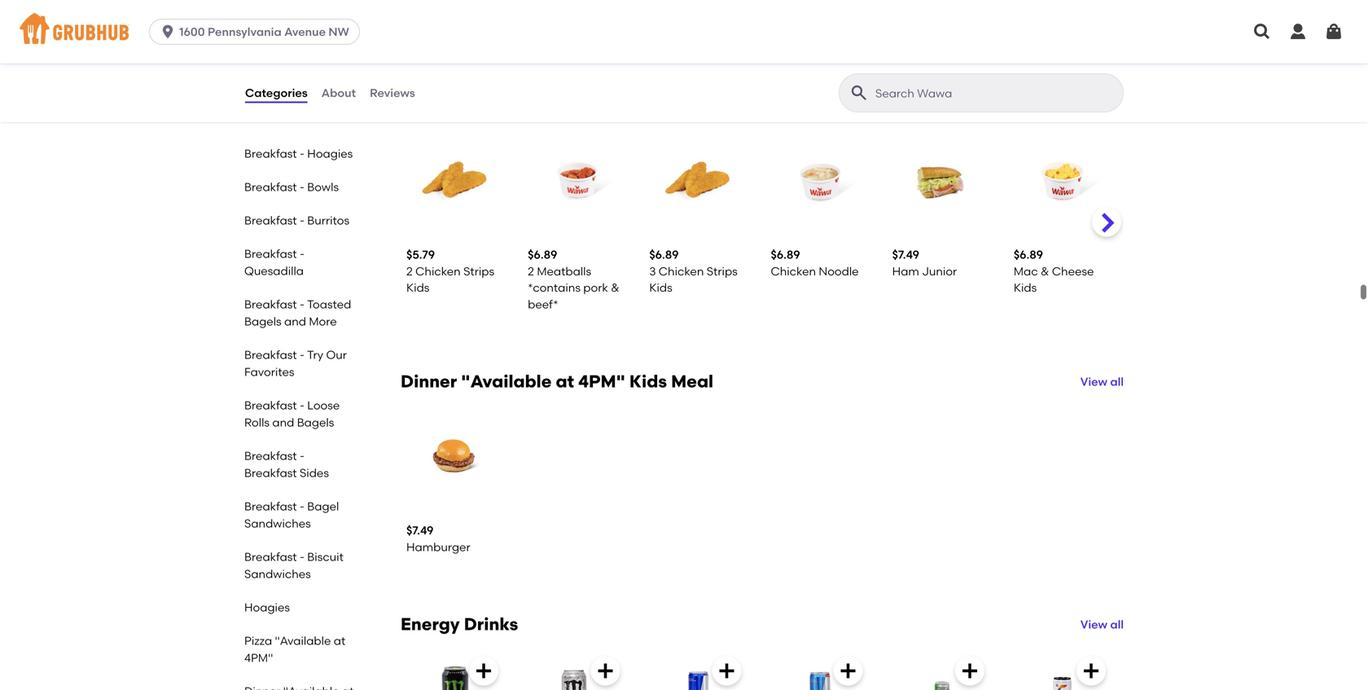 Task type: locate. For each thing, give the bounding box(es) containing it.
0 horizontal spatial bagels
[[244, 314, 282, 328]]

- left try
[[300, 348, 305, 362]]

12oz inside "red bull sugar free energy drink 12oz"
[[771, 91, 794, 104]]

sandwiches inside breakfast - biscuit sandwiches
[[244, 567, 311, 581]]

drink
[[839, 74, 867, 88]]

breakfast inside breakfast - biscuit sandwiches
[[244, 550, 297, 564]]

2 horizontal spatial bull
[[917, 58, 937, 71]]

rolls
[[244, 415, 270, 429]]

2 monster from the left
[[528, 58, 573, 71]]

- for hoagies
[[300, 147, 305, 160]]

sandwiches inside breakfast - bagel sandwiches
[[244, 516, 311, 530]]

Search Wawa search field
[[874, 86, 1119, 101]]

bull
[[674, 58, 694, 71], [796, 58, 815, 71], [917, 58, 937, 71]]

hoagies
[[307, 147, 353, 160], [244, 600, 290, 614]]

mango
[[1059, 626, 1098, 639]]

1 horizontal spatial monster
[[528, 58, 573, 71]]

bull for sugar
[[796, 58, 815, 71]]

1 armor from the left
[[923, 609, 958, 623]]

16oz
[[696, 58, 719, 71], [407, 74, 430, 88], [558, 74, 581, 88]]

monster inside the monster regular 16oz can
[[407, 58, 451, 71]]

breakfast down breakfast - bagel sandwiches
[[244, 550, 297, 564]]

12oz down free
[[771, 91, 794, 104]]

- left bagel
[[300, 499, 305, 513]]

- left burritos
[[300, 213, 305, 227]]

- inside breakfast - quesadilla
[[300, 247, 305, 261]]

2 breakfast from the top
[[244, 180, 297, 194]]

1 horizontal spatial armor
[[1045, 609, 1079, 623]]

main navigation navigation
[[0, 0, 1369, 64]]

breakfast - biscuit sandwiches
[[244, 550, 344, 581]]

1 horizontal spatial bagels
[[297, 415, 334, 429]]

breakfast for breakfast - quesadilla
[[244, 247, 297, 261]]

categories
[[245, 86, 308, 100]]

fiji 1.5 liter image
[[893, 200, 991, 299]]

armor up mango
[[1045, 609, 1079, 623]]

red inside "red bull sugar free energy drink 12oz"
[[771, 58, 793, 71]]

1 vertical spatial hoagies
[[244, 600, 290, 614]]

strawberry
[[893, 626, 953, 639]]

red up free
[[771, 58, 793, 71]]

red for red bull 16oz
[[650, 58, 671, 71]]

- for quesadilla
[[300, 247, 305, 261]]

1 orange from the top
[[1014, 74, 1057, 88]]

- inside tab
[[300, 147, 305, 160]]

hydration
[[443, 609, 498, 623]]

monster up reviews
[[407, 58, 451, 71]]

2 can from the left
[[584, 74, 607, 88]]

fruit
[[937, 74, 961, 88]]

0 vertical spatial and
[[284, 314, 306, 328]]

28oz inside body armor strawberry banana 28oz
[[939, 642, 964, 656]]

armor inside body armor orange mango 28oz
[[1045, 609, 1079, 623]]

breakfast - try our favorites
[[244, 348, 347, 379]]

3 breakfast from the top
[[244, 213, 297, 227]]

all
[[1111, 168, 1124, 182]]

bull for 16oz
[[674, 58, 694, 71]]

0 horizontal spatial bull
[[674, 58, 694, 71]]

banana
[[893, 642, 936, 656]]

monster
[[407, 58, 451, 71], [528, 58, 573, 71]]

regular
[[454, 58, 497, 71]]

28oz for orange
[[1014, 642, 1040, 656]]

7 - from the top
[[300, 398, 305, 412]]

breakfast inside breakfast - quesadilla
[[244, 247, 297, 261]]

3 - from the top
[[300, 213, 305, 227]]

6 - from the top
[[300, 348, 305, 362]]

breakfast up favorites
[[244, 348, 297, 362]]

sports
[[401, 440, 456, 461]]

4 breakfast from the top
[[244, 247, 297, 261]]

12oz down summer
[[964, 74, 987, 88]]

breakfast inside the breakfast - loose rolls and bagels
[[244, 398, 297, 412]]

1600 pennsylvania avenue nw
[[179, 25, 349, 39]]

ice
[[407, 626, 423, 639]]

body inside body armor strawberry banana 28oz
[[893, 609, 920, 623]]

1 breakfast from the top
[[244, 147, 297, 160]]

16oz inside the monster regular 16oz can
[[407, 74, 430, 88]]

breakfast up quesadilla
[[244, 247, 297, 261]]

red bull summer dragon fruit 12oz button
[[886, 0, 998, 112]]

breakfast - burritos
[[244, 213, 350, 227]]

0 horizontal spatial 28oz
[[939, 642, 964, 656]]

orange down celsius
[[1014, 74, 1057, 88]]

0 horizontal spatial 12oz
[[771, 91, 794, 104]]

breakfast down rolls
[[244, 449, 297, 463]]

red right zero
[[650, 58, 671, 71]]

can
[[432, 74, 456, 88], [584, 74, 607, 88]]

1 horizontal spatial body
[[1014, 609, 1042, 623]]

- up breakfast - bowls
[[300, 147, 305, 160]]

armor inside body armor strawberry banana 28oz
[[923, 609, 958, 623]]

1 horizontal spatial red
[[771, 58, 793, 71]]

armor
[[923, 609, 958, 623], [1045, 609, 1079, 623]]

- for try
[[300, 348, 305, 362]]

- inside breakfast - bagel sandwiches
[[300, 499, 305, 513]]

- for toasted
[[300, 297, 305, 311]]

bull inside "red bull sugar free energy drink 12oz"
[[796, 58, 815, 71]]

try
[[307, 348, 324, 362]]

- left the loose
[[300, 398, 305, 412]]

breakfast for breakfast - try our favorites
[[244, 348, 297, 362]]

2 horizontal spatial 16oz
[[696, 58, 719, 71]]

body for body armor strawberry banana 28oz
[[893, 609, 920, 623]]

5 - from the top
[[300, 297, 305, 311]]

5 breakfast from the top
[[244, 297, 297, 311]]

16oz inside monster zero ultra 16oz can
[[558, 74, 581, 88]]

1 horizontal spatial 16oz
[[558, 74, 581, 88]]

bull inside red bull 16oz button
[[674, 58, 694, 71]]

0 vertical spatial orange
[[1014, 74, 1057, 88]]

1 bull from the left
[[674, 58, 694, 71]]

0 horizontal spatial 16oz
[[407, 74, 430, 88]]

0 horizontal spatial red
[[650, 58, 671, 71]]

breakfast down quesadilla
[[244, 297, 297, 311]]

7 breakfast from the top
[[244, 398, 297, 412]]

4 - from the top
[[300, 247, 305, 261]]

2 red from the left
[[771, 58, 793, 71]]

breakfast - hoagies tab
[[238, 142, 365, 165]]

bull inside red bull summer dragon fruit 12oz
[[917, 58, 937, 71]]

- up quesadilla
[[300, 247, 305, 261]]

0 horizontal spatial hoagies
[[244, 600, 290, 614]]

12oz
[[964, 74, 987, 88], [1059, 74, 1082, 88], [771, 91, 794, 104]]

breakfast
[[244, 147, 297, 160], [244, 180, 297, 194], [244, 213, 297, 227], [244, 247, 297, 261], [244, 297, 297, 311], [244, 348, 297, 362], [244, 398, 297, 412], [244, 449, 297, 463], [244, 466, 297, 480], [244, 499, 297, 513], [244, 550, 297, 564]]

breakfast for breakfast - bowls
[[244, 180, 297, 194]]

bagels
[[244, 314, 282, 328], [297, 415, 334, 429]]

breakfast left the sides
[[244, 466, 297, 480]]

12oz inside celsius sparkling orange 12oz
[[1059, 74, 1082, 88]]

1 sandwiches from the top
[[244, 516, 311, 530]]

ultra
[[528, 74, 555, 88]]

bagels down the loose
[[297, 415, 334, 429]]

- left toasted
[[300, 297, 305, 311]]

1 horizontal spatial svg image
[[1289, 22, 1308, 42]]

about button
[[321, 64, 357, 122]]

orange
[[1014, 74, 1057, 88], [1014, 626, 1057, 639]]

monster inside monster zero ultra 16oz can
[[528, 58, 573, 71]]

8 breakfast from the top
[[244, 449, 297, 463]]

hoagies up pizza
[[244, 600, 290, 614]]

svg image
[[1253, 22, 1272, 42], [1325, 22, 1344, 42], [1082, 212, 1101, 231]]

sides
[[300, 466, 329, 480]]

1 vertical spatial bagels
[[297, 415, 334, 429]]

1 monster from the left
[[407, 58, 451, 71]]

and left more at the top left
[[284, 314, 306, 328]]

- for burritos
[[300, 213, 305, 227]]

prime hydration ice pop 16 oz image
[[407, 476, 505, 575]]

2 bull from the left
[[796, 58, 815, 71]]

sandwiches down biscuit
[[244, 567, 311, 581]]

sandwiches up breakfast - biscuit sandwiches
[[244, 516, 311, 530]]

red bull 16oz button
[[643, 0, 755, 112]]

magnifying glass icon image
[[850, 83, 869, 103]]

0 horizontal spatial body
[[893, 609, 920, 623]]

orange inside celsius sparkling orange 12oz
[[1014, 74, 1057, 88]]

and right rolls
[[272, 415, 294, 429]]

and inside the breakfast - loose rolls and bagels
[[272, 415, 294, 429]]

1 vertical spatial sandwiches
[[244, 567, 311, 581]]

0 vertical spatial sandwiches
[[244, 516, 311, 530]]

bagels up favorites
[[244, 314, 282, 328]]

essentia 1.5 l image
[[650, 200, 748, 299]]

- for biscuit
[[300, 550, 305, 564]]

red inside red bull summer dragon fruit 12oz
[[893, 58, 914, 71]]

pizza
[[244, 634, 272, 648]]

toasted
[[307, 297, 351, 311]]

categories button
[[244, 64, 308, 122]]

body armor strawberry banana 28oz button
[[886, 470, 998, 664]]

view all
[[1081, 168, 1124, 182]]

1 horizontal spatial bull
[[796, 58, 815, 71]]

orange for celsius
[[1014, 74, 1057, 88]]

hoagies up bowls
[[307, 147, 353, 160]]

28oz
[[939, 642, 964, 656], [1014, 642, 1040, 656]]

about
[[322, 86, 356, 100]]

celsius
[[1014, 58, 1053, 71]]

body armor orange mango 28oz
[[1014, 609, 1098, 656]]

body for body armor orange mango 28oz
[[1014, 609, 1042, 623]]

0 horizontal spatial svg image
[[160, 24, 176, 40]]

can down zero
[[584, 74, 607, 88]]

1600 pennsylvania avenue nw button
[[149, 19, 366, 45]]

and
[[284, 314, 306, 328], [272, 415, 294, 429]]

0 horizontal spatial can
[[432, 74, 456, 88]]

breakfast for breakfast - bagel sandwiches
[[244, 499, 297, 513]]

can inside the monster regular 16oz can
[[432, 74, 456, 88]]

0 vertical spatial bagels
[[244, 314, 282, 328]]

1 body from the left
[[893, 609, 920, 623]]

11 breakfast from the top
[[244, 550, 297, 564]]

10 - from the top
[[300, 550, 305, 564]]

0 vertical spatial hoagies
[[307, 147, 353, 160]]

breakfast for breakfast - hoagies
[[244, 147, 297, 160]]

breakfast inside breakfast - hoagies tab
[[244, 147, 297, 160]]

zero
[[575, 58, 600, 71]]

- inside the breakfast - loose rolls and bagels
[[300, 398, 305, 412]]

pop
[[426, 626, 448, 639]]

- left bowls
[[300, 180, 305, 194]]

8 - from the top
[[300, 449, 305, 463]]

1 vertical spatial orange
[[1014, 626, 1057, 639]]

- for breakfast
[[300, 449, 305, 463]]

breakfast - hoagies
[[244, 147, 353, 160]]

breakfast up breakfast - bowls
[[244, 147, 297, 160]]

- left biscuit
[[300, 550, 305, 564]]

breakfast up "breakfast - burritos"
[[244, 180, 297, 194]]

0 horizontal spatial monster
[[407, 58, 451, 71]]

red bull summer dragon fruit 12oz
[[893, 58, 987, 88]]

12oz down sparkling
[[1059, 74, 1082, 88]]

red bull 16oz
[[650, 58, 719, 71]]

16oz for monster regular 16oz can
[[407, 74, 430, 88]]

2 armor from the left
[[1045, 609, 1079, 623]]

1 - from the top
[[300, 147, 305, 160]]

reviews button
[[369, 64, 416, 122]]

celsius sparkling orange 12oz button
[[1008, 0, 1119, 112]]

orange left mango
[[1014, 626, 1057, 639]]

0 horizontal spatial svg image
[[1082, 212, 1101, 231]]

1 horizontal spatial can
[[584, 74, 607, 88]]

svg image
[[1289, 22, 1308, 42], [160, 24, 176, 40]]

monster for ultra
[[528, 58, 573, 71]]

1 horizontal spatial hoagies
[[307, 147, 353, 160]]

- up the sides
[[300, 449, 305, 463]]

6 breakfast from the top
[[244, 348, 297, 362]]

red up dragon at the right top of the page
[[893, 58, 914, 71]]

monster up 'ultra'
[[528, 58, 573, 71]]

- inside breakfast - breakfast sides
[[300, 449, 305, 463]]

28oz inside body armor orange mango 28oz
[[1014, 642, 1040, 656]]

1 vertical spatial and
[[272, 415, 294, 429]]

body inside body armor orange mango 28oz
[[1014, 609, 1042, 623]]

and inside breakfast - toasted bagels and more
[[284, 314, 306, 328]]

1 red from the left
[[650, 58, 671, 71]]

armor up strawberry
[[923, 609, 958, 623]]

red
[[650, 58, 671, 71], [771, 58, 793, 71], [893, 58, 914, 71]]

water
[[401, 165, 453, 185]]

body armor strawberry banana 28oz
[[893, 609, 964, 656]]

breakfast - breakfast sides
[[244, 449, 329, 480]]

3 red from the left
[[893, 58, 914, 71]]

breakfast inside breakfast - toasted bagels and more
[[244, 297, 297, 311]]

2 - from the top
[[300, 180, 305, 194]]

28oz for strawberry
[[939, 642, 964, 656]]

12oz inside red bull summer dragon fruit 12oz
[[964, 74, 987, 88]]

and for bagels
[[272, 415, 294, 429]]

1 28oz from the left
[[939, 642, 964, 656]]

breakfast inside breakfast - bagel sandwiches
[[244, 499, 297, 513]]

monster zero ultra 16oz can button
[[522, 0, 633, 112]]

can down regular in the top of the page
[[432, 74, 456, 88]]

2 horizontal spatial 12oz
[[1059, 74, 1082, 88]]

1 horizontal spatial 12oz
[[964, 74, 987, 88]]

0 horizontal spatial armor
[[923, 609, 958, 623]]

2 horizontal spatial red
[[893, 58, 914, 71]]

red for red bull summer dragon fruit 12oz
[[893, 58, 914, 71]]

2 body from the left
[[1014, 609, 1042, 623]]

- inside the breakfast - try our favorites
[[300, 348, 305, 362]]

- inside breakfast - biscuit sandwiches
[[300, 550, 305, 564]]

- inside breakfast - toasted bagels and more
[[300, 297, 305, 311]]

-
[[300, 147, 305, 160], [300, 180, 305, 194], [300, 213, 305, 227], [300, 247, 305, 261], [300, 297, 305, 311], [300, 348, 305, 362], [300, 398, 305, 412], [300, 449, 305, 463], [300, 499, 305, 513], [300, 550, 305, 564]]

orange inside body armor orange mango 28oz
[[1014, 626, 1057, 639]]

2 28oz from the left
[[1014, 642, 1040, 656]]

breakfast down breakfast - bowls
[[244, 213, 297, 227]]

3 bull from the left
[[917, 58, 937, 71]]

1 horizontal spatial 28oz
[[1014, 642, 1040, 656]]

10 breakfast from the top
[[244, 499, 297, 513]]

breakfast down breakfast - breakfast sides
[[244, 499, 297, 513]]

2 orange from the top
[[1014, 626, 1057, 639]]

breakfast inside the breakfast - try our favorites
[[244, 348, 297, 362]]

breakfast for breakfast - breakfast sides
[[244, 449, 297, 463]]

2 sandwiches from the top
[[244, 567, 311, 581]]

breakfast up rolls
[[244, 398, 297, 412]]

1 can from the left
[[432, 74, 456, 88]]

sugar
[[818, 58, 851, 71]]

quesadilla
[[244, 264, 304, 278]]

breakfast - bowls
[[244, 180, 339, 194]]

9 - from the top
[[300, 499, 305, 513]]

body
[[893, 609, 920, 623], [1014, 609, 1042, 623]]



Task type: vqa. For each thing, say whether or not it's contained in the screenshot.
the bottom $21.29
no



Task type: describe. For each thing, give the bounding box(es) containing it.
can inside monster zero ultra 16oz can
[[584, 74, 607, 88]]

armor for strawberry
[[923, 609, 958, 623]]

- for loose
[[300, 398, 305, 412]]

celsius sparkling orange 12oz
[[1014, 58, 1108, 88]]

burritos
[[307, 213, 350, 227]]

"available
[[275, 634, 331, 648]]

sandwiches for biscuit
[[244, 567, 311, 581]]

view
[[1081, 168, 1108, 182]]

reviews
[[370, 86, 415, 100]]

breakfast - toasted bagels and more
[[244, 297, 351, 328]]

prime hydration ice pop 16 oz
[[407, 609, 498, 639]]

4pm"
[[244, 651, 273, 665]]

armor for orange
[[1045, 609, 1079, 623]]

breakfast for breakfast - biscuit sandwiches
[[244, 550, 297, 564]]

breakfast - bagel sandwiches
[[244, 499, 339, 530]]

summer
[[939, 58, 986, 71]]

red bull sugar free energy drink 12oz
[[771, 58, 867, 104]]

bull for summer
[[917, 58, 937, 71]]

oz
[[464, 626, 476, 639]]

prime hydration ice pop 16 oz button
[[400, 470, 512, 664]]

free
[[771, 74, 795, 88]]

red bull sugar free energy drink 12oz button
[[765, 0, 876, 112]]

orange for body
[[1014, 626, 1057, 639]]

view all button
[[1081, 167, 1124, 183]]

pizza "available at 4pm"
[[244, 634, 346, 665]]

2 horizontal spatial svg image
[[1325, 22, 1344, 42]]

sports drinks
[[401, 440, 515, 461]]

breakfast - quesadilla
[[244, 247, 305, 278]]

avenue
[[284, 25, 326, 39]]

pennsylvania
[[208, 25, 282, 39]]

breakfast for breakfast - burritos
[[244, 213, 297, 227]]

loose
[[307, 398, 340, 412]]

glaceau vitamin water power 20 oz image
[[771, 200, 870, 299]]

prime
[[407, 609, 441, 623]]

sparkling
[[1056, 58, 1108, 71]]

bagel
[[307, 499, 339, 513]]

1 horizontal spatial svg image
[[1253, 22, 1272, 42]]

bagels inside the breakfast - loose rolls and bagels
[[297, 415, 334, 429]]

breakfast for breakfast - loose rolls and bagels
[[244, 398, 297, 412]]

caret right icon image
[[352, 149, 362, 158]]

red for red bull sugar free energy drink 12oz
[[771, 58, 793, 71]]

drinks
[[460, 440, 515, 461]]

our
[[326, 348, 347, 362]]

breakfast for breakfast - toasted bagels and more
[[244, 297, 297, 311]]

hoagies inside tab
[[307, 147, 353, 160]]

bagels inside breakfast - toasted bagels and more
[[244, 314, 282, 328]]

body armor orange mango 28oz button
[[1008, 470, 1119, 664]]

- for bowls
[[300, 180, 305, 194]]

9 breakfast from the top
[[244, 466, 297, 480]]

nw
[[329, 25, 349, 39]]

glaceau smart water 1 liter image
[[528, 200, 627, 299]]

monster for 16oz
[[407, 58, 451, 71]]

glaceau vitamin water energy 20 oz image
[[1014, 200, 1113, 299]]

more
[[309, 314, 337, 328]]

monster zero ultra 16oz can
[[528, 58, 607, 88]]

biscuit
[[307, 550, 344, 564]]

1600
[[179, 25, 205, 39]]

and for more
[[284, 314, 306, 328]]

monster regular 16oz can
[[407, 58, 497, 88]]

16oz for red bull 16oz
[[696, 58, 719, 71]]

16
[[450, 626, 461, 639]]

sandwiches for bagel
[[244, 516, 311, 530]]

bowls
[[307, 180, 339, 194]]

svg image inside 1600 pennsylvania avenue nw button
[[160, 24, 176, 40]]

- for bagel
[[300, 499, 305, 513]]

favorites
[[244, 365, 295, 379]]

at
[[334, 634, 346, 648]]

fiji 1 liter image
[[407, 200, 505, 299]]

monster regular 16oz can button
[[400, 0, 512, 112]]

energy
[[798, 74, 836, 88]]

breakfast - loose rolls and bagels
[[244, 398, 340, 429]]

dragon
[[893, 74, 934, 88]]



